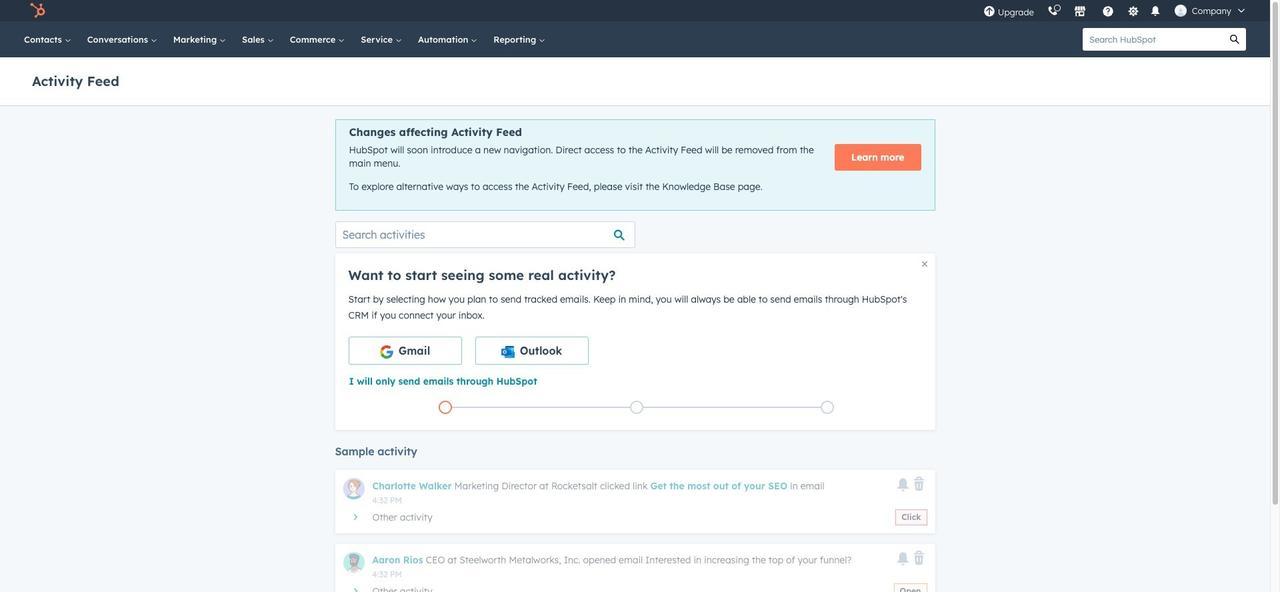 Task type: describe. For each thing, give the bounding box(es) containing it.
Search HubSpot search field
[[1083, 28, 1224, 51]]

close image
[[922, 261, 927, 267]]



Task type: vqa. For each thing, say whether or not it's contained in the screenshot.
onboarding.steps.finalStep.title "image"
yes



Task type: locate. For each thing, give the bounding box(es) containing it.
menu
[[977, 0, 1254, 21]]

marketplaces image
[[1074, 6, 1086, 18]]

list
[[350, 398, 923, 417]]

None checkbox
[[348, 337, 462, 365], [475, 337, 589, 365], [348, 337, 462, 365], [475, 337, 589, 365]]

onboarding.steps.sendtrackedemailingmail.title image
[[633, 404, 640, 412]]

Search activities search field
[[335, 221, 635, 248]]

onboarding.steps.finalstep.title image
[[824, 404, 831, 412]]

jacob simon image
[[1175, 5, 1187, 17]]



